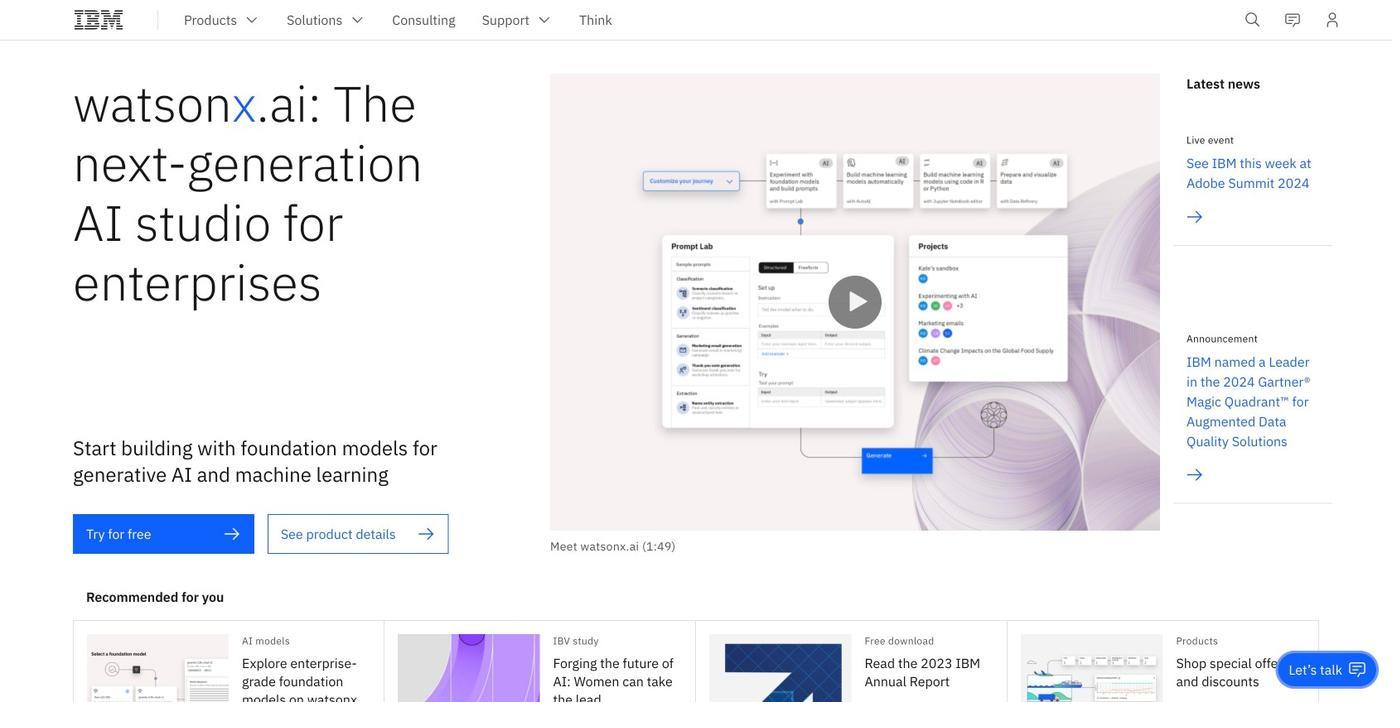 Task type: describe. For each thing, give the bounding box(es) containing it.
let's talk element
[[1289, 661, 1342, 680]]



